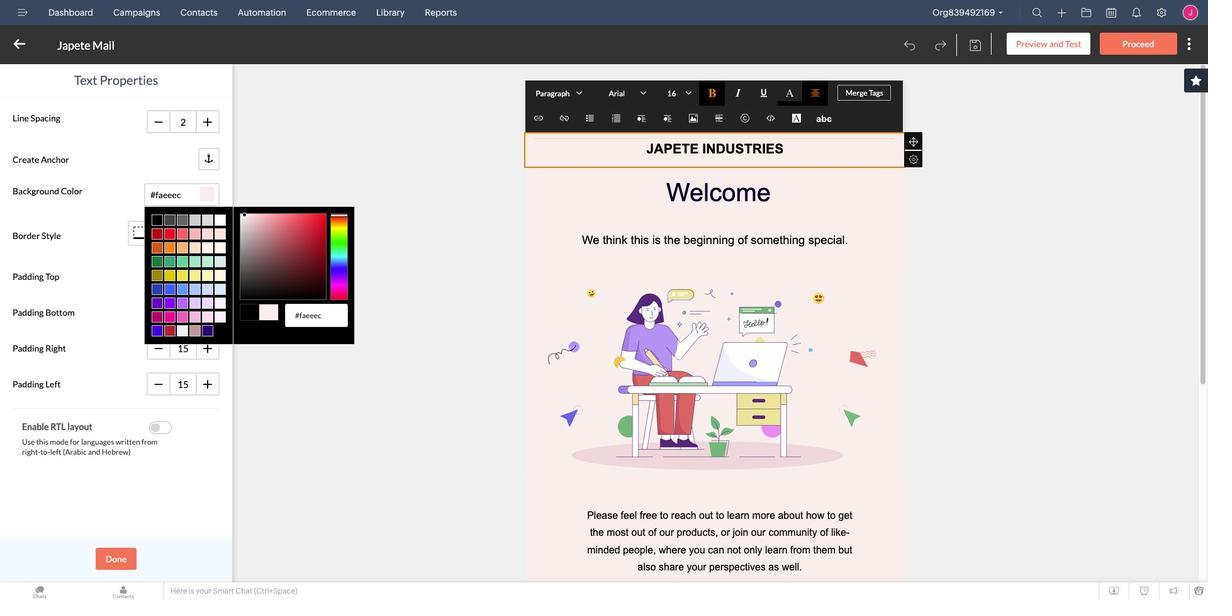 Task type: describe. For each thing, give the bounding box(es) containing it.
reports
[[425, 8, 457, 18]]

here is your smart chat (ctrl+space)
[[171, 587, 298, 596]]

campaigns
[[113, 8, 160, 18]]

automation link
[[233, 0, 292, 25]]

contacts
[[180, 8, 218, 18]]

is
[[189, 587, 194, 596]]

library
[[376, 8, 405, 18]]

folder image
[[1082, 8, 1092, 18]]

chats image
[[0, 583, 79, 601]]

notifications image
[[1132, 8, 1142, 18]]

configure settings image
[[1157, 8, 1167, 18]]

contacts image
[[84, 583, 163, 601]]

your
[[196, 587, 211, 596]]

org839492169
[[933, 8, 996, 18]]

automation
[[238, 8, 286, 18]]

reports link
[[420, 0, 462, 25]]

(ctrl+space)
[[254, 587, 298, 596]]

here
[[171, 587, 187, 596]]



Task type: locate. For each thing, give the bounding box(es) containing it.
smart
[[213, 587, 234, 596]]

calendar image
[[1107, 8, 1117, 18]]

ecommerce
[[307, 8, 356, 18]]

library link
[[371, 0, 410, 25]]

dashboard link
[[43, 0, 98, 25]]

contacts link
[[175, 0, 223, 25]]

quick actions image
[[1058, 8, 1067, 18]]

chat
[[236, 587, 253, 596]]

dashboard
[[48, 8, 93, 18]]

campaigns link
[[108, 0, 165, 25]]

search image
[[1033, 8, 1043, 18]]

ecommerce link
[[302, 0, 361, 25]]



Task type: vqa. For each thing, say whether or not it's contained in the screenshot.
Org839492169
yes



